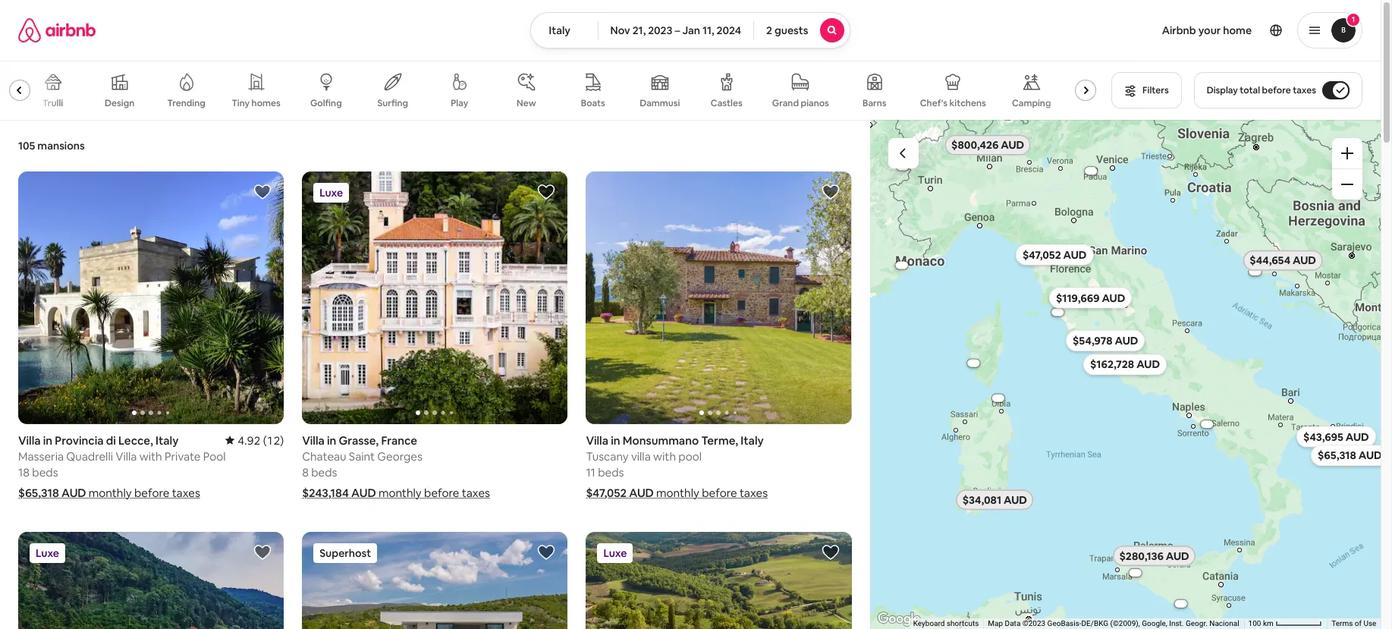 Task type: vqa. For each thing, say whether or not it's contained in the screenshot.
$54,978 aud
yes



Task type: locate. For each thing, give the bounding box(es) containing it.
villa up chateau
[[302, 433, 325, 448]]

$47,052 aud inside villa in monsummano terme, italy tuscany villa with pool 11 beds $47,052 aud monthly before taxes
[[586, 485, 654, 500]]

$162,728 aud button
[[1083, 354, 1167, 375]]

$65,318 aud down $43,695 aud "button"
[[1318, 448, 1382, 462]]

3 monthly from the left
[[657, 485, 700, 500]]

in up tuscany
[[611, 433, 620, 448]]

4.92 (12)
[[238, 433, 284, 448]]

camping
[[1012, 97, 1051, 109]]

monthly down the georges on the left bottom of page
[[379, 485, 422, 500]]

nov
[[611, 24, 630, 37]]

beds down tuscany
[[598, 465, 624, 479]]

map data ©2023 geobasis-de/bkg (©2009), google, inst. geogr. nacional
[[988, 619, 1239, 628]]

zoom in image
[[1342, 147, 1354, 159]]

$16,903 aud button
[[1240, 268, 1270, 275]]

group containing trulli
[[0, 61, 1103, 120]]

0 horizontal spatial $47,052 aud
[[586, 485, 654, 500]]

barns
[[863, 97, 887, 109]]

castles
[[711, 97, 743, 109]]

1 horizontal spatial in
[[327, 433, 336, 448]]

total
[[1240, 84, 1261, 96]]

0 horizontal spatial beds
[[32, 465, 58, 479]]

data
[[1005, 619, 1021, 628]]

before inside villa in provincia di lecce, italy masseria quadrelli villa with private pool 18 beds $65,318 aud monthly before taxes
[[134, 485, 170, 500]]

$39,986 aud
[[1122, 570, 1149, 575]]

lecce,
[[118, 433, 153, 448]]

with down lecce,
[[139, 449, 162, 463]]

1 horizontal spatial $65,318 aud
[[1318, 448, 1382, 462]]

1 horizontal spatial $47,052 aud
[[1022, 248, 1087, 261]]

0 horizontal spatial $243,184 aud
[[302, 485, 376, 500]]

in up masseria
[[43, 433, 53, 448]]

11
[[586, 465, 596, 479]]

in
[[43, 433, 53, 448], [327, 433, 336, 448], [611, 433, 620, 448]]

group
[[0, 61, 1103, 120], [18, 172, 284, 424], [302, 172, 568, 424], [586, 172, 852, 424], [18, 532, 284, 629], [302, 532, 568, 629], [586, 532, 852, 629]]

villa inside villa in grasse, france chateau saint georges 8 beds $243,184 aud monthly before taxes
[[302, 433, 325, 448]]

1 vertical spatial $243,184 aud
[[302, 485, 376, 500]]

home
[[1224, 24, 1252, 37]]

monthly down the pool
[[657, 485, 700, 500]]

surfing
[[378, 97, 408, 109]]

0 horizontal spatial with
[[139, 449, 162, 463]]

2 horizontal spatial in
[[611, 433, 620, 448]]

saint
[[349, 449, 375, 463]]

di
[[106, 433, 116, 448]]

None search field
[[530, 12, 851, 49]]

google map
showing 25 stays. region
[[870, 120, 1389, 629]]

0 vertical spatial $47,052 aud
[[1022, 248, 1087, 261]]

1 beds from the left
[[32, 465, 58, 479]]

18
[[18, 465, 30, 479]]

display total before taxes
[[1207, 84, 1317, 96]]

21,
[[633, 24, 646, 37]]

1 monthly from the left
[[89, 485, 132, 500]]

$800,426 aud
[[951, 138, 1024, 152]]

1 button
[[1298, 12, 1363, 49]]

2 horizontal spatial beds
[[598, 465, 624, 479]]

$119,669 aud button
[[1049, 287, 1132, 308]]

1 horizontal spatial beds
[[311, 465, 337, 479]]

1 horizontal spatial italy
[[549, 24, 571, 37]]

private
[[165, 449, 201, 463]]

italy inside villa in provincia di lecce, italy masseria quadrelli villa with private pool 18 beds $65,318 aud monthly before taxes
[[156, 433, 179, 448]]

$45,791 aud
[[1045, 310, 1070, 314]]

filters button
[[1112, 72, 1182, 109]]

8
[[302, 465, 309, 479]]

$65,318 aud down 18
[[18, 485, 86, 500]]

$43,695 aud button
[[1296, 426, 1376, 447]]

11,
[[703, 24, 715, 37]]

in up chateau
[[327, 433, 336, 448]]

0 vertical spatial $65,318 aud
[[1318, 448, 1382, 462]]

0 horizontal spatial monthly
[[89, 485, 132, 500]]

1 horizontal spatial with
[[653, 449, 676, 463]]

0 horizontal spatial italy
[[156, 433, 179, 448]]

4.92 out of 5 average rating,  12 reviews image
[[226, 433, 284, 448]]

taxes inside villa in grasse, france chateau saint georges 8 beds $243,184 aud monthly before taxes
[[462, 485, 490, 500]]

pool
[[203, 449, 226, 463]]

monthly down quadrelli
[[89, 485, 132, 500]]

taxes inside villa in monsummano terme, italy tuscany villa with pool 11 beds $47,052 aud monthly before taxes
[[740, 485, 768, 500]]

villa
[[18, 433, 41, 448], [302, 433, 325, 448], [586, 433, 609, 448], [116, 449, 137, 463]]

2 horizontal spatial italy
[[741, 433, 764, 448]]

with inside villa in monsummano terme, italy tuscany villa with pool 11 beds $47,052 aud monthly before taxes
[[653, 449, 676, 463]]

1 horizontal spatial $243,184 aud
[[888, 262, 916, 267]]

in inside villa in provincia di lecce, italy masseria quadrelli villa with private pool 18 beds $65,318 aud monthly before taxes
[[43, 433, 53, 448]]

airbnb your home
[[1162, 24, 1252, 37]]

homes
[[252, 97, 281, 109]]

$243,184 aud
[[888, 262, 916, 267], [302, 485, 376, 500]]

1 vertical spatial $65,318 aud
[[18, 485, 86, 500]]

beds
[[32, 465, 58, 479], [311, 465, 337, 479], [598, 465, 624, 479]]

villa up masseria
[[18, 433, 41, 448]]

boats
[[581, 97, 605, 109]]

golfing
[[310, 97, 342, 109]]

beds inside villa in grasse, france chateau saint georges 8 beds $243,184 aud monthly before taxes
[[311, 465, 337, 479]]

villa
[[631, 449, 651, 463]]

villa inside villa in monsummano terme, italy tuscany villa with pool 11 beds $47,052 aud monthly before taxes
[[586, 433, 609, 448]]

italy button
[[530, 12, 598, 49]]

monthly
[[89, 485, 132, 500], [379, 485, 422, 500], [657, 485, 700, 500]]

monthly inside villa in provincia di lecce, italy masseria quadrelli villa with private pool 18 beds $65,318 aud monthly before taxes
[[89, 485, 132, 500]]

0 vertical spatial $243,184 aud
[[888, 262, 916, 267]]

–
[[675, 24, 680, 37]]

add to wishlist: villa in bajagić, croatia image
[[538, 543, 556, 561]]

in inside villa in grasse, france chateau saint georges 8 beds $243,184 aud monthly before taxes
[[327, 433, 336, 448]]

add to wishlist: villa in montepulciano, italy image
[[822, 543, 840, 561]]

villa up tuscany
[[586, 433, 609, 448]]

in inside villa in monsummano terme, italy tuscany villa with pool 11 beds $47,052 aud monthly before taxes
[[611, 433, 620, 448]]

2 monthly from the left
[[379, 485, 422, 500]]

beds down chateau
[[311, 465, 337, 479]]

1 in from the left
[[43, 433, 53, 448]]

2 guests
[[767, 24, 809, 37]]

100 km button
[[1244, 619, 1327, 629]]

1 vertical spatial $47,052 aud
[[586, 485, 654, 500]]

0 horizontal spatial $65,318 aud
[[18, 485, 86, 500]]

1 with from the left
[[139, 449, 162, 463]]

100 km
[[1249, 619, 1276, 628]]

italy left 'nov'
[[549, 24, 571, 37]]

3 in from the left
[[611, 433, 620, 448]]

italy inside button
[[549, 24, 571, 37]]

play
[[451, 97, 468, 109]]

taxes
[[1293, 84, 1317, 96], [172, 485, 200, 500], [462, 485, 490, 500], [740, 485, 768, 500]]

2 with from the left
[[653, 449, 676, 463]]

3 beds from the left
[[598, 465, 624, 479]]

$65,318 aud inside button
[[1318, 448, 1382, 462]]

italy up private
[[156, 433, 179, 448]]

profile element
[[869, 0, 1363, 61]]

1 horizontal spatial monthly
[[379, 485, 422, 500]]

display
[[1207, 84, 1238, 96]]

$47,052 aud up the $243,184 aud $16,903 aud
[[1022, 248, 1087, 261]]

taxes inside villa in provincia di lecce, italy masseria quadrelli villa with private pool 18 beds $65,318 aud monthly before taxes
[[172, 485, 200, 500]]

zoom out image
[[1342, 178, 1354, 190]]

$202,831 aud $127,783 aud
[[1167, 422, 1221, 606]]

geogr.
[[1186, 619, 1208, 628]]

2 in from the left
[[327, 433, 336, 448]]

grasse,
[[339, 433, 379, 448]]

pianos
[[801, 97, 829, 109]]

2 horizontal spatial monthly
[[657, 485, 700, 500]]

inst.
[[1169, 619, 1184, 628]]

keyboard shortcuts button
[[913, 619, 979, 629]]

105
[[18, 139, 35, 153]]

with down the monsummano at bottom
[[653, 449, 676, 463]]

airbnb your home link
[[1153, 14, 1261, 46]]

provincia
[[55, 433, 104, 448]]

$47,052 aud down 11 at the bottom left of the page
[[586, 485, 654, 500]]

italy
[[549, 24, 571, 37], [156, 433, 179, 448], [741, 433, 764, 448]]

beds down masseria
[[32, 465, 58, 479]]

$68,328 aud button
[[958, 359, 989, 367]]

$47,052 aud
[[1022, 248, 1087, 261], [586, 485, 654, 500]]

add to wishlist: villa in como, italy image
[[254, 543, 272, 561]]

villa in grasse, france chateau saint georges 8 beds $243,184 aud monthly before taxes
[[302, 433, 490, 500]]

before
[[1263, 84, 1291, 96], [134, 485, 170, 500], [424, 485, 459, 500], [702, 485, 737, 500]]

0 horizontal spatial in
[[43, 433, 53, 448]]

geobasis-
[[1047, 619, 1082, 628]]

4.92
[[238, 433, 261, 448]]

chef's kitchens
[[920, 97, 986, 109]]

kitchens
[[950, 97, 986, 109]]

villa for villa in grasse, france chateau saint georges 8 beds $243,184 aud monthly before taxes
[[302, 433, 325, 448]]

italy right terme,
[[741, 433, 764, 448]]

2 beds from the left
[[311, 465, 337, 479]]



Task type: describe. For each thing, give the bounding box(es) containing it.
$243,184 aud $16,903 aud
[[888, 262, 1268, 274]]

100
[[1249, 619, 1261, 628]]

$280,136 aud
[[1119, 549, 1189, 562]]

$162,728 aud
[[1090, 357, 1160, 371]]

pool
[[679, 449, 702, 463]]

$47,052 aud inside button
[[1022, 248, 1087, 261]]

trulli
[[43, 97, 63, 109]]

terms
[[1332, 619, 1353, 628]]

before inside villa in monsummano terme, italy tuscany villa with pool 11 beds $47,052 aud monthly before taxes
[[702, 485, 737, 500]]

villa for villa in monsummano terme, italy tuscany villa with pool 11 beds $47,052 aud monthly before taxes
[[586, 433, 609, 448]]

airbnb
[[1162, 24, 1197, 37]]

tuscany
[[586, 449, 629, 463]]

add to wishlist: villa in grasse, france image
[[538, 183, 556, 201]]

$34,081 aud
[[962, 493, 1027, 506]]

design
[[105, 97, 134, 109]]

keyboard shortcuts
[[913, 619, 979, 628]]

in for monsummano
[[611, 433, 620, 448]]

$44,654 aud
[[1250, 253, 1316, 267]]

$800,426 aud button
[[944, 134, 1031, 155]]

$137,521 aud
[[1078, 168, 1104, 173]]

of
[[1355, 619, 1362, 628]]

use
[[1364, 619, 1377, 628]]

$39,986 aud button
[[1120, 569, 1150, 576]]

masseria
[[18, 449, 64, 463]]

$45,791 aud button
[[1042, 308, 1073, 316]]

grand pianos
[[772, 97, 829, 109]]

add to wishlist: villa in provincia di lecce, italy image
[[254, 183, 272, 201]]

(©2009),
[[1110, 619, 1140, 628]]

beds inside villa in provincia di lecce, italy masseria quadrelli villa with private pool 18 beds $65,318 aud monthly before taxes
[[32, 465, 58, 479]]

$65,318 aud button
[[1311, 445, 1389, 466]]

monthly inside villa in grasse, france chateau saint georges 8 beds $243,184 aud monthly before taxes
[[379, 485, 422, 500]]

france
[[381, 433, 417, 448]]

$243,184 aud button
[[886, 261, 917, 269]]

$137,521 aud button
[[1076, 167, 1106, 174]]

nacional
[[1210, 619, 1239, 628]]

$119,669 aud
[[1056, 291, 1125, 304]]

$127,783 aud button
[[1192, 420, 1222, 428]]

italy inside villa in monsummano terme, italy tuscany villa with pool 11 beds $47,052 aud monthly before taxes
[[741, 433, 764, 448]]

2
[[767, 24, 773, 37]]

in for grasse,
[[327, 433, 336, 448]]

$47,052 aud button
[[1016, 244, 1093, 265]]

$65,318 aud inside villa in provincia di lecce, italy masseria quadrelli villa with private pool 18 beds $65,318 aud monthly before taxes
[[18, 485, 86, 500]]

with inside villa in provincia di lecce, italy masseria quadrelli villa with private pool 18 beds $65,318 aud monthly before taxes
[[139, 449, 162, 463]]

quadrelli
[[66, 449, 113, 463]]

$43,695 aud
[[1303, 430, 1369, 443]]

$54,978 aud button
[[1066, 330, 1145, 351]]

villa down lecce,
[[116, 449, 137, 463]]

$243,184 aud inside villa in grasse, france chateau saint georges 8 beds $243,184 aud monthly before taxes
[[302, 485, 376, 500]]

jan
[[683, 24, 700, 37]]

$68,328 aud
[[960, 360, 987, 365]]

dammusi
[[640, 97, 680, 109]]

$243,184 aud inside the $243,184 aud $16,903 aud
[[888, 262, 916, 267]]

filters
[[1143, 84, 1169, 96]]

terms of use
[[1332, 619, 1377, 628]]

km
[[1263, 619, 1274, 628]]

map
[[988, 619, 1003, 628]]

before inside villa in grasse, france chateau saint georges 8 beds $243,184 aud monthly before taxes
[[424, 485, 459, 500]]

your
[[1199, 24, 1221, 37]]

de/bkg
[[1082, 619, 1109, 628]]

$202,831 aud button
[[1166, 600, 1196, 607]]

in for provincia
[[43, 433, 53, 448]]

grand
[[772, 97, 799, 109]]

$16,903 aud
[[1242, 269, 1268, 274]]

shortcuts
[[947, 619, 979, 628]]

$127,783 aud
[[1193, 422, 1221, 426]]

monthly inside villa in monsummano terme, italy tuscany villa with pool 11 beds $47,052 aud monthly before taxes
[[657, 485, 700, 500]]

2024
[[717, 24, 741, 37]]

terms of use link
[[1332, 619, 1377, 628]]

(12)
[[263, 433, 284, 448]]

google image
[[874, 609, 924, 629]]

beds inside villa in monsummano terme, italy tuscany villa with pool 11 beds $47,052 aud monthly before taxes
[[598, 465, 624, 479]]

$51,260 aud button
[[983, 394, 1013, 402]]

2023
[[648, 24, 673, 37]]

trending
[[167, 97, 205, 109]]

villa in monsummano terme, italy tuscany villa with pool 11 beds $47,052 aud monthly before taxes
[[586, 433, 768, 500]]

1
[[1352, 14, 1356, 24]]

villa for villa in provincia di lecce, italy masseria quadrelli villa with private pool 18 beds $65,318 aud monthly before taxes
[[18, 433, 41, 448]]

add to wishlist: villa in monsummano terme, italy image
[[822, 183, 840, 201]]

mansions
[[37, 139, 85, 153]]

chef's
[[920, 97, 948, 109]]

105 mansions
[[18, 139, 85, 153]]

none search field containing italy
[[530, 12, 851, 49]]

nov 21, 2023 – jan 11, 2024
[[611, 24, 741, 37]]

terme,
[[702, 433, 739, 448]]

$202,831 aud
[[1167, 601, 1195, 606]]

$51,260 aud
[[985, 395, 1011, 400]]

google,
[[1142, 619, 1167, 628]]

$44,654 aud button
[[1243, 250, 1323, 271]]



